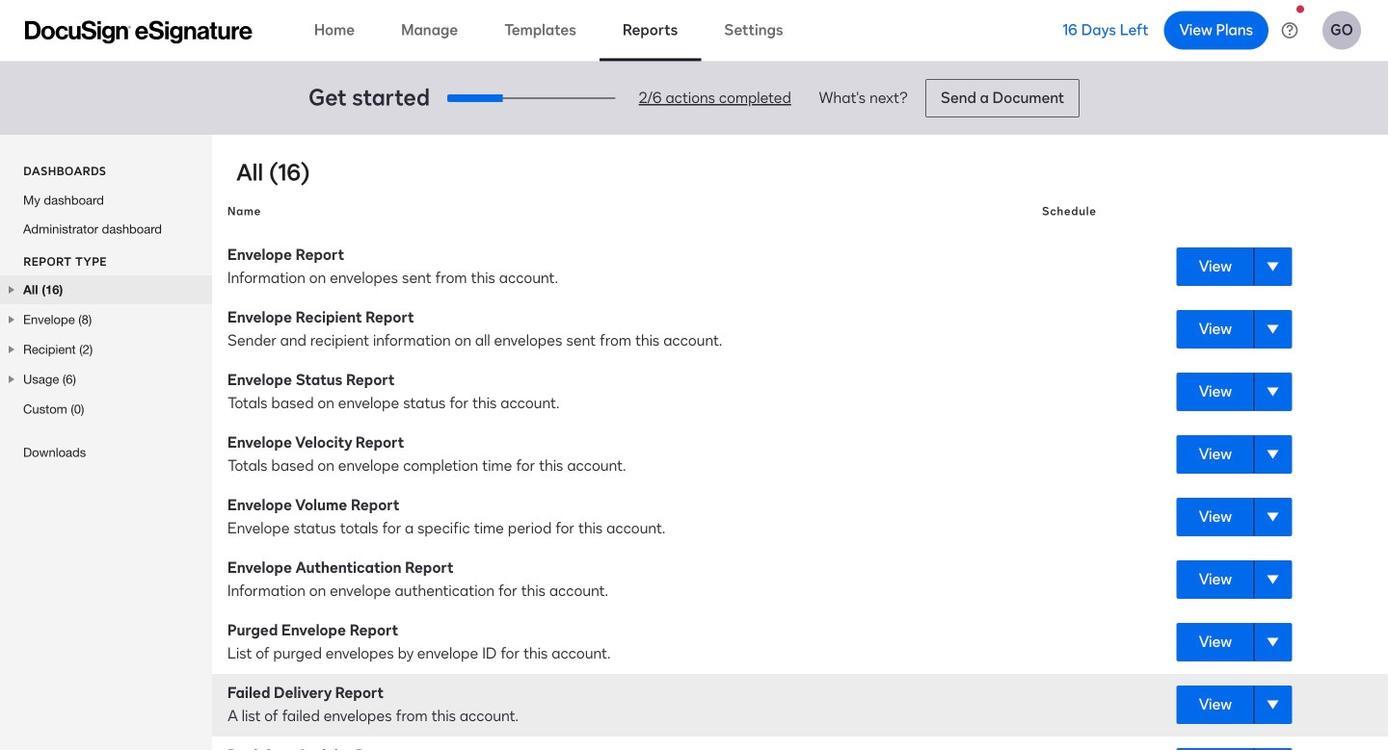 Task type: vqa. For each thing, say whether or not it's contained in the screenshot.
view folders icon
no



Task type: locate. For each thing, give the bounding box(es) containing it.
docusign esignature image
[[25, 21, 253, 44]]



